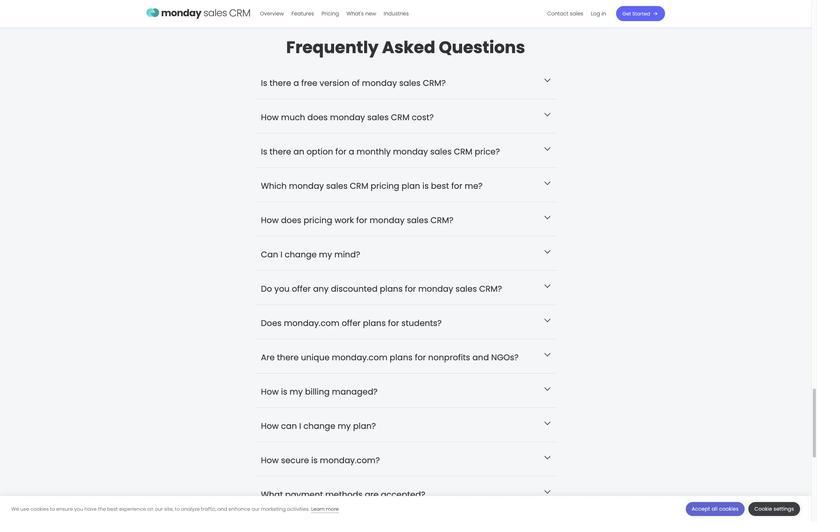 Task type: describe. For each thing, give the bounding box(es) containing it.
how much does monday sales crm cost?
[[261, 112, 434, 123]]

are
[[261, 352, 275, 364]]

activities.
[[287, 506, 309, 513]]

i inside can i change my mind? dropdown button
[[281, 249, 283, 261]]

how secure is monday.com? button
[[255, 443, 557, 476]]

how can i change my plan? button
[[255, 408, 557, 442]]

for inside how does pricing work for monday sales crm? 'dropdown button'
[[356, 215, 367, 226]]

enhance
[[229, 506, 250, 513]]

sales inside button
[[570, 10, 584, 17]]

list containing contact sales
[[544, 0, 610, 27]]

industries link
[[380, 8, 413, 20]]

marketing
[[261, 506, 286, 513]]

monday down is there a free version of monday sales crm?
[[330, 112, 365, 123]]

cost?
[[412, 112, 434, 123]]

contact sales button
[[544, 8, 588, 20]]

monday inside 'dropdown button'
[[370, 215, 405, 226]]

how does pricing work for monday sales crm?
[[261, 215, 454, 226]]

plan?
[[353, 421, 376, 432]]

monday.com inside "dropdown button"
[[284, 318, 340, 329]]

is for is there a free version of monday sales crm?
[[261, 77, 267, 89]]

ngos?
[[491, 352, 519, 364]]

for inside do you offer any discounted plans for monday sales crm? dropdown button
[[405, 283, 416, 295]]

monday.com inside dropdown button
[[332, 352, 388, 364]]

cookies for all
[[719, 506, 739, 513]]

do
[[261, 283, 272, 295]]

accept
[[692, 506, 710, 513]]

started
[[633, 10, 651, 17]]

on
[[147, 506, 154, 513]]

how for how much does monday sales crm cost?
[[261, 112, 279, 123]]

1 our from the left
[[155, 506, 163, 513]]

1 to from the left
[[50, 506, 55, 513]]

can i change my mind? button
[[255, 237, 557, 271]]

monday right of at left
[[362, 77, 397, 89]]

site,
[[164, 506, 174, 513]]

offer for you
[[292, 283, 311, 295]]

questions
[[439, 36, 525, 59]]

we
[[11, 506, 19, 513]]

is there a free version of monday sales crm?
[[261, 77, 446, 89]]

0 vertical spatial is
[[423, 180, 429, 192]]

payment
[[285, 489, 323, 501]]

how can i change my plan?
[[261, 421, 376, 432]]

in
[[602, 10, 607, 17]]

is inside "dropdown button"
[[281, 386, 287, 398]]

what's new
[[347, 10, 377, 17]]

cookie settings button
[[749, 502, 800, 516]]

what
[[261, 489, 283, 501]]

2 vertical spatial plans
[[390, 352, 413, 364]]

how secure is monday.com?
[[261, 455, 380, 467]]

which monday sales crm pricing plan is best for me? button
[[255, 168, 557, 202]]

a inside is there an option for a monthly monday sales crm price? dropdown button
[[349, 146, 354, 158]]

pricing
[[322, 10, 339, 17]]

billing
[[305, 386, 330, 398]]

1 vertical spatial best
[[107, 506, 118, 513]]

2 vertical spatial is
[[311, 455, 318, 467]]

contact
[[548, 10, 569, 17]]

can i change my mind?
[[261, 249, 360, 261]]

unique
[[301, 352, 330, 364]]

are there unique monday.com plans for nonprofits and ngos?
[[261, 352, 519, 364]]

get started
[[623, 10, 651, 17]]

which monday sales crm pricing plan is best for me?
[[261, 180, 483, 192]]

dialog containing we use cookies to ensure you have the best experience on our site, to analyze traffic, and enhance our marketing activities.
[[0, 496, 812, 522]]

features
[[292, 10, 314, 17]]

crm? inside how does pricing work for monday sales crm? 'dropdown button'
[[431, 215, 454, 226]]

accept all cookies button
[[686, 502, 745, 516]]

monthly
[[357, 146, 391, 158]]

discounted
[[331, 283, 378, 295]]

are
[[365, 489, 379, 501]]

for inside does monday.com offer plans for students? "dropdown button"
[[388, 318, 399, 329]]

get
[[623, 10, 631, 17]]

my inside "dropdown button"
[[290, 386, 303, 398]]

get started button
[[616, 6, 665, 21]]

i inside how can i change my plan? dropdown button
[[299, 421, 301, 432]]

asked
[[382, 36, 435, 59]]

a inside 'is there a free version of monday sales crm?' dropdown button
[[294, 77, 299, 89]]

learn more link
[[311, 506, 339, 513]]

pricing link
[[318, 8, 343, 20]]

new
[[366, 10, 377, 17]]

log in
[[591, 10, 607, 17]]

is there a free version of monday sales crm? button
[[255, 65, 557, 99]]

2 to from the left
[[175, 506, 180, 513]]

what's new link
[[343, 8, 380, 20]]

much
[[281, 112, 305, 123]]

how is my billing managed? button
[[255, 374, 557, 408]]

offer for monday.com
[[342, 318, 361, 329]]

we use cookies to ensure you have the best experience on our site, to analyze traffic, and enhance our marketing activities. learn more
[[11, 506, 339, 513]]

how is my billing managed?
[[261, 386, 378, 398]]

of
[[352, 77, 360, 89]]

ensure
[[56, 506, 73, 513]]

frequently asked questions
[[286, 36, 525, 59]]

how does pricing work for monday sales crm? button
[[255, 202, 557, 236]]

work
[[335, 215, 354, 226]]



Task type: locate. For each thing, give the bounding box(es) containing it.
0 vertical spatial there
[[270, 77, 291, 89]]

how
[[261, 112, 279, 123], [261, 215, 279, 226], [261, 386, 279, 398], [261, 421, 279, 432], [261, 455, 279, 467]]

there
[[270, 77, 291, 89], [270, 146, 291, 158], [277, 352, 299, 364]]

0 vertical spatial you
[[274, 283, 290, 295]]

free
[[301, 77, 317, 89]]

pricing left plan
[[371, 180, 400, 192]]

nonprofits
[[428, 352, 470, 364]]

monday down which monday sales crm pricing plan is best for me?
[[370, 215, 405, 226]]

use
[[20, 506, 29, 513]]

crm left price?
[[454, 146, 473, 158]]

overview link
[[256, 8, 288, 20]]

for
[[335, 146, 347, 158], [451, 180, 463, 192], [356, 215, 367, 226], [405, 283, 416, 295], [388, 318, 399, 329], [415, 352, 426, 364]]

me?
[[465, 180, 483, 192]]

industries
[[384, 10, 409, 17]]

best right plan
[[431, 180, 449, 192]]

0 horizontal spatial offer
[[292, 283, 311, 295]]

and inside dropdown button
[[473, 352, 489, 364]]

my left billing
[[290, 386, 303, 398]]

2 is from the top
[[261, 146, 267, 158]]

plans down do you offer any discounted plans for monday sales crm?
[[363, 318, 386, 329]]

0 horizontal spatial our
[[155, 506, 163, 513]]

accepted?
[[381, 489, 426, 501]]

does monday.com offer plans for students? button
[[255, 305, 557, 339]]

for up does monday.com offer plans for students? "dropdown button"
[[405, 283, 416, 295]]

does
[[308, 112, 328, 123], [281, 215, 301, 226]]

plans up does monday.com offer plans for students? "dropdown button"
[[380, 283, 403, 295]]

cookies right use at the left bottom of page
[[30, 506, 49, 513]]

what payment methods are accepted?
[[261, 489, 426, 501]]

pricing inside 'dropdown button'
[[304, 215, 332, 226]]

you inside do you offer any discounted plans for monday sales crm? dropdown button
[[274, 283, 290, 295]]

plans
[[380, 283, 403, 295], [363, 318, 386, 329], [390, 352, 413, 364]]

0 horizontal spatial cookies
[[30, 506, 49, 513]]

0 horizontal spatial does
[[281, 215, 301, 226]]

2 vertical spatial my
[[338, 421, 351, 432]]

log
[[591, 10, 601, 17]]

a left free on the top left of page
[[294, 77, 299, 89]]

0 horizontal spatial my
[[290, 386, 303, 398]]

sales
[[570, 10, 584, 17], [399, 77, 421, 89], [367, 112, 389, 123], [430, 146, 452, 158], [326, 180, 348, 192], [407, 215, 428, 226], [456, 283, 477, 295]]

there for an
[[270, 146, 291, 158]]

overview
[[260, 10, 284, 17]]

traffic,
[[201, 506, 216, 513]]

how inside "dropdown button"
[[261, 386, 279, 398]]

is
[[261, 77, 267, 89], [261, 146, 267, 158]]

offer inside "dropdown button"
[[342, 318, 361, 329]]

3 how from the top
[[261, 386, 279, 398]]

offer left any
[[292, 283, 311, 295]]

how left much
[[261, 112, 279, 123]]

monday.com up 'unique'
[[284, 318, 340, 329]]

is there an option for a monthly monday sales crm price? button
[[255, 134, 557, 168]]

cookie
[[755, 506, 772, 513]]

our right 'enhance'
[[252, 506, 260, 513]]

to
[[50, 506, 55, 513], [175, 506, 180, 513]]

crm
[[391, 112, 410, 123], [454, 146, 473, 158], [350, 180, 369, 192]]

there left free on the top left of page
[[270, 77, 291, 89]]

2 vertical spatial crm
[[350, 180, 369, 192]]

frequently
[[286, 36, 379, 59]]

which
[[261, 180, 287, 192]]

monday up students? at the bottom
[[418, 283, 453, 295]]

main element
[[256, 0, 665, 27]]

how up can
[[261, 215, 279, 226]]

0 horizontal spatial and
[[218, 506, 227, 513]]

a left the monthly
[[349, 146, 354, 158]]

crm up how does pricing work for monday sales crm?
[[350, 180, 369, 192]]

settings
[[774, 506, 794, 513]]

are there unique monday.com plans for nonprofits and ngos? button
[[255, 340, 557, 373]]

analyze
[[181, 506, 200, 513]]

2 vertical spatial crm?
[[479, 283, 502, 295]]

there left an
[[270, 146, 291, 158]]

a
[[294, 77, 299, 89], [349, 146, 354, 158]]

does
[[261, 318, 282, 329]]

accept all cookies
[[692, 506, 739, 513]]

crm? inside 'is there a free version of monday sales crm?' dropdown button
[[423, 77, 446, 89]]

for inside are there unique monday.com plans for nonprofits and ngos? dropdown button
[[415, 352, 426, 364]]

how inside 'dropdown button'
[[261, 215, 279, 226]]

is right plan
[[423, 180, 429, 192]]

0 horizontal spatial crm
[[350, 180, 369, 192]]

plans up how is my billing managed? "dropdown button" at the bottom of page
[[390, 352, 413, 364]]

what payment methods are accepted? button
[[255, 477, 557, 511]]

1 vertical spatial is
[[281, 386, 287, 398]]

0 vertical spatial change
[[285, 249, 317, 261]]

how left secure
[[261, 455, 279, 467]]

1 horizontal spatial our
[[252, 506, 260, 513]]

option
[[307, 146, 333, 158]]

version
[[320, 77, 350, 89]]

there right are
[[277, 352, 299, 364]]

for left students? at the bottom
[[388, 318, 399, 329]]

2 horizontal spatial my
[[338, 421, 351, 432]]

have
[[84, 506, 97, 513]]

1 vertical spatial does
[[281, 215, 301, 226]]

1 vertical spatial a
[[349, 146, 354, 158]]

how left can
[[261, 421, 279, 432]]

offer down discounted
[[342, 318, 361, 329]]

and
[[473, 352, 489, 364], [218, 506, 227, 513]]

is right secure
[[311, 455, 318, 467]]

monday.com?
[[320, 455, 380, 467]]

how down are
[[261, 386, 279, 398]]

for left me? at right top
[[451, 180, 463, 192]]

0 vertical spatial and
[[473, 352, 489, 364]]

monday up 'which monday sales crm pricing plan is best for me?' dropdown button
[[393, 146, 428, 158]]

1 horizontal spatial is
[[311, 455, 318, 467]]

2 horizontal spatial is
[[423, 180, 429, 192]]

1 horizontal spatial and
[[473, 352, 489, 364]]

monday.com up managed?
[[332, 352, 388, 364]]

students?
[[401, 318, 442, 329]]

1 horizontal spatial offer
[[342, 318, 361, 329]]

cookies inside accept all cookies button
[[719, 506, 739, 513]]

what's
[[347, 10, 364, 17]]

more
[[326, 506, 339, 513]]

best right the
[[107, 506, 118, 513]]

do you offer any discounted plans for monday sales crm? button
[[255, 271, 557, 305]]

can
[[281, 421, 297, 432]]

experience
[[119, 506, 146, 513]]

dialog
[[0, 496, 812, 522]]

to right site,
[[175, 506, 180, 513]]

1 horizontal spatial cookies
[[719, 506, 739, 513]]

is left billing
[[281, 386, 287, 398]]

1 vertical spatial offer
[[342, 318, 361, 329]]

cookie settings
[[755, 506, 794, 513]]

does inside dropdown button
[[308, 112, 328, 123]]

0 horizontal spatial pricing
[[304, 215, 332, 226]]

our
[[155, 506, 163, 513], [252, 506, 260, 513]]

is for is there an option for a monthly monday sales crm price?
[[261, 146, 267, 158]]

0 vertical spatial i
[[281, 249, 283, 261]]

our right on
[[155, 506, 163, 513]]

cookies right the all
[[719, 506, 739, 513]]

price?
[[475, 146, 500, 158]]

mind?
[[334, 249, 360, 261]]

0 horizontal spatial best
[[107, 506, 118, 513]]

1 vertical spatial is
[[261, 146, 267, 158]]

sales inside 'dropdown button'
[[407, 215, 428, 226]]

1 vertical spatial pricing
[[304, 215, 332, 226]]

how for how secure is monday.com?
[[261, 455, 279, 467]]

1 is from the top
[[261, 77, 267, 89]]

contact sales
[[548, 10, 584, 17]]

1 vertical spatial monday.com
[[332, 352, 388, 364]]

do you offer any discounted plans for monday sales crm?
[[261, 283, 502, 295]]

crm left "cost?"
[[391, 112, 410, 123]]

crm? inside do you offer any discounted plans for monday sales crm? dropdown button
[[479, 283, 502, 295]]

you left 'have'
[[74, 506, 83, 513]]

5 how from the top
[[261, 455, 279, 467]]

2 vertical spatial there
[[277, 352, 299, 364]]

0 vertical spatial best
[[431, 180, 449, 192]]

offer inside dropdown button
[[292, 283, 311, 295]]

and right traffic,
[[218, 506, 227, 513]]

0 vertical spatial pricing
[[371, 180, 400, 192]]

log in link
[[588, 8, 610, 20]]

0 horizontal spatial you
[[74, 506, 83, 513]]

how much does monday sales crm cost? button
[[255, 99, 557, 133]]

1 horizontal spatial does
[[308, 112, 328, 123]]

for right work
[[356, 215, 367, 226]]

can
[[261, 249, 278, 261]]

how for how does pricing work for monday sales crm?
[[261, 215, 279, 226]]

1 horizontal spatial a
[[349, 146, 354, 158]]

1 vertical spatial i
[[299, 421, 301, 432]]

there for a
[[270, 77, 291, 89]]

0 horizontal spatial is
[[281, 386, 287, 398]]

pricing left work
[[304, 215, 332, 226]]

list
[[544, 0, 610, 27]]

1 horizontal spatial to
[[175, 506, 180, 513]]

1 horizontal spatial best
[[431, 180, 449, 192]]

0 vertical spatial plans
[[380, 283, 403, 295]]

pricing
[[371, 180, 400, 192], [304, 215, 332, 226]]

0 vertical spatial does
[[308, 112, 328, 123]]

best
[[431, 180, 449, 192], [107, 506, 118, 513]]

to left the ensure
[[50, 506, 55, 513]]

how for how can i change my plan?
[[261, 421, 279, 432]]

2 horizontal spatial crm
[[454, 146, 473, 158]]

cookies for use
[[30, 506, 49, 513]]

an
[[294, 146, 304, 158]]

0 vertical spatial offer
[[292, 283, 311, 295]]

2 our from the left
[[252, 506, 260, 513]]

and left the ngos?
[[473, 352, 489, 364]]

1 vertical spatial crm
[[454, 146, 473, 158]]

the
[[98, 506, 106, 513]]

1 horizontal spatial i
[[299, 421, 301, 432]]

1 how from the top
[[261, 112, 279, 123]]

learn
[[311, 506, 325, 513]]

my
[[319, 249, 332, 261], [290, 386, 303, 398], [338, 421, 351, 432]]

0 horizontal spatial i
[[281, 249, 283, 261]]

0 vertical spatial is
[[261, 77, 267, 89]]

1 vertical spatial and
[[218, 506, 227, 513]]

is there an option for a monthly monday sales crm price?
[[261, 146, 500, 158]]

monday.com
[[284, 318, 340, 329], [332, 352, 388, 364]]

any
[[313, 283, 329, 295]]

best inside dropdown button
[[431, 180, 449, 192]]

my left plan?
[[338, 421, 351, 432]]

cookies
[[30, 506, 49, 513], [719, 506, 739, 513]]

1 vertical spatial change
[[304, 421, 336, 432]]

for inside 'which monday sales crm pricing plan is best for me?' dropdown button
[[451, 180, 463, 192]]

2 how from the top
[[261, 215, 279, 226]]

1 horizontal spatial pricing
[[371, 180, 400, 192]]

secure
[[281, 455, 309, 467]]

for inside is there an option for a monthly monday sales crm price? dropdown button
[[335, 146, 347, 158]]

monday.com crm and sales image
[[146, 5, 250, 21]]

there for unique
[[277, 352, 299, 364]]

is
[[423, 180, 429, 192], [281, 386, 287, 398], [311, 455, 318, 467]]

1 horizontal spatial my
[[319, 249, 332, 261]]

0 vertical spatial crm
[[391, 112, 410, 123]]

how for how is my billing managed?
[[261, 386, 279, 398]]

pricing inside dropdown button
[[371, 180, 400, 192]]

0 vertical spatial monday.com
[[284, 318, 340, 329]]

plans inside "dropdown button"
[[363, 318, 386, 329]]

features link
[[288, 8, 318, 20]]

1 vertical spatial you
[[74, 506, 83, 513]]

4 how from the top
[[261, 421, 279, 432]]

for right 'option'
[[335, 146, 347, 158]]

0 horizontal spatial a
[[294, 77, 299, 89]]

all
[[712, 506, 718, 513]]

0 vertical spatial a
[[294, 77, 299, 89]]

0 vertical spatial crm?
[[423, 77, 446, 89]]

1 vertical spatial there
[[270, 146, 291, 158]]

1 vertical spatial my
[[290, 386, 303, 398]]

0 vertical spatial my
[[319, 249, 332, 261]]

1 horizontal spatial you
[[274, 283, 290, 295]]

1 horizontal spatial crm
[[391, 112, 410, 123]]

monday right which
[[289, 180, 324, 192]]

does inside 'dropdown button'
[[281, 215, 301, 226]]

1 vertical spatial plans
[[363, 318, 386, 329]]

0 horizontal spatial to
[[50, 506, 55, 513]]

for left nonprofits
[[415, 352, 426, 364]]

1 vertical spatial crm?
[[431, 215, 454, 226]]

plan
[[402, 180, 420, 192]]

my left mind? at top left
[[319, 249, 332, 261]]

you right do
[[274, 283, 290, 295]]



Task type: vqa. For each thing, say whether or not it's contained in the screenshot.
Is there a free version of monday sales CRM?
yes



